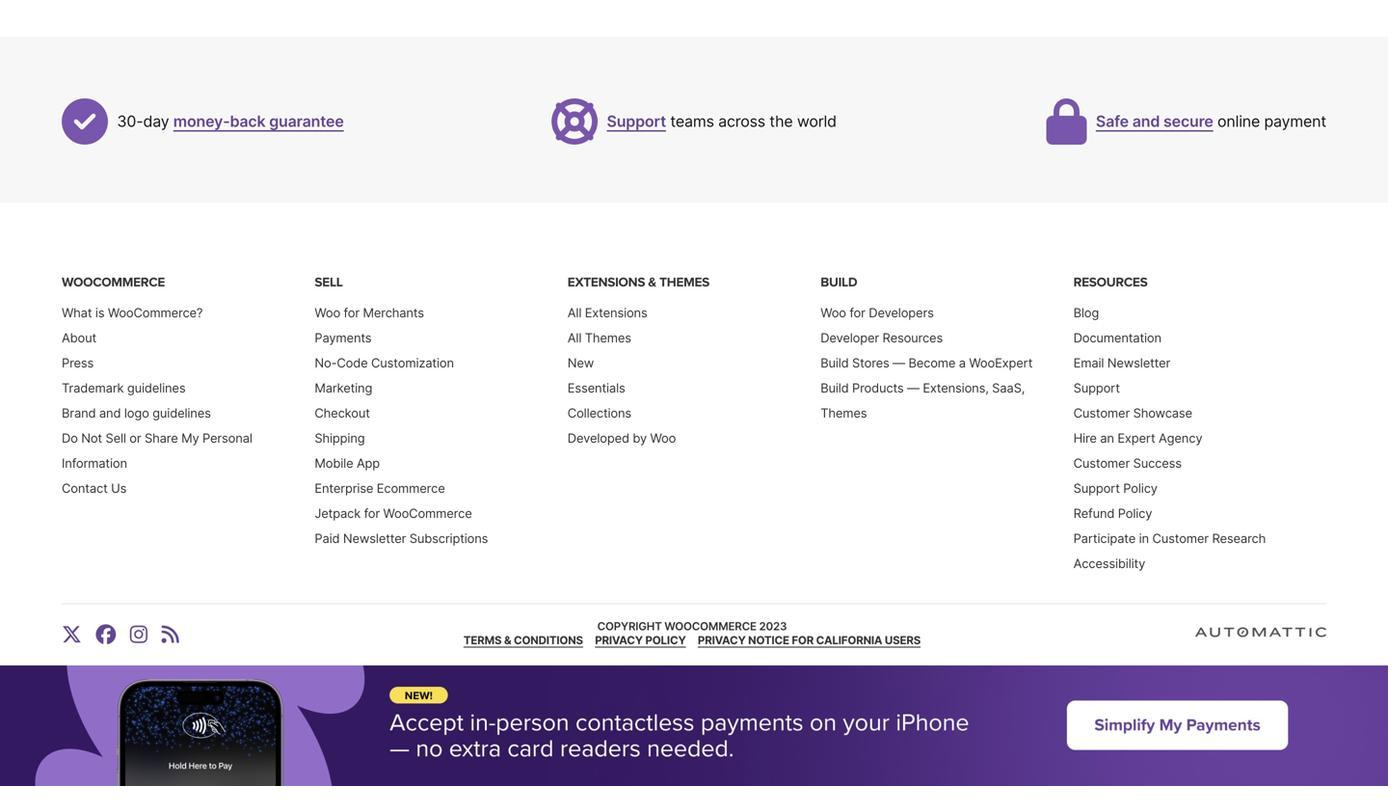 Task type: vqa. For each thing, say whether or not it's contained in the screenshot.
the topmost Replacing
no



Task type: describe. For each thing, give the bounding box(es) containing it.
in
[[1140, 531, 1150, 546]]

collections link
[[568, 405, 632, 420]]

collections
[[568, 405, 632, 420]]

copyright
[[598, 620, 662, 633]]

an
[[1101, 430, 1115, 445]]

brand and logo guidelines
[[62, 405, 211, 420]]

0 horizontal spatial resources
[[883, 330, 943, 345]]

brand and logo guidelines link
[[62, 405, 211, 420]]

new link
[[568, 355, 594, 370]]

customization
[[371, 355, 454, 370]]

policy for refund policy
[[1118, 506, 1153, 521]]

checkout link
[[315, 405, 370, 420]]

jetpack
[[315, 506, 361, 521]]

blog link
[[1074, 305, 1100, 320]]

participate in customer research link
[[1074, 531, 1266, 546]]

contact
[[62, 481, 108, 496]]

— for extensions,
[[908, 380, 920, 395]]

press link
[[62, 355, 94, 370]]

hire an expert agency link
[[1074, 430, 1203, 445]]

all extensions
[[568, 305, 648, 320]]

developers
[[869, 305, 934, 320]]

products
[[853, 380, 904, 395]]

email
[[1074, 355, 1105, 370]]

refund policy link
[[1074, 506, 1153, 521]]

what
[[62, 305, 92, 320]]

trademark
[[62, 380, 124, 395]]

extensions & themes
[[568, 274, 710, 290]]

customer success
[[1074, 456, 1182, 470]]

woo for build
[[821, 305, 847, 320]]

customer success link
[[1074, 456, 1182, 470]]

— for become
[[893, 355, 906, 370]]

0 vertical spatial sell
[[315, 274, 343, 290]]

paid newsletter subscriptions
[[315, 531, 488, 546]]

safe and secure link
[[1096, 112, 1214, 131]]

essentials link
[[568, 380, 626, 395]]

privacy policy link
[[595, 633, 686, 647]]

customer showcase link
[[1074, 405, 1193, 420]]

privacy notice for california users
[[698, 633, 921, 647]]

email newsletter
[[1074, 355, 1171, 370]]

newsletter for email
[[1108, 355, 1171, 370]]

support for support
[[1074, 380, 1120, 395]]

0 horizontal spatial themes
[[585, 330, 632, 345]]

accessibility link
[[1074, 556, 1146, 571]]

privacy notice for california users link
[[698, 633, 921, 647]]

build for build
[[821, 274, 858, 290]]

the
[[770, 112, 793, 131]]

brand
[[62, 405, 96, 420]]

and for safe
[[1133, 112, 1160, 131]]

woo for developers link
[[821, 305, 934, 320]]

all for all themes
[[568, 330, 582, 345]]

about
[[62, 330, 96, 345]]

1 vertical spatial extensions
[[585, 305, 648, 320]]

participate in customer research
[[1074, 531, 1266, 546]]

expert
[[1118, 430, 1156, 445]]

documentation
[[1074, 330, 1162, 345]]

support for support policy
[[1074, 481, 1120, 496]]

customer showcase
[[1074, 405, 1193, 420]]

research
[[1213, 531, 1266, 546]]

terms & conditions link
[[464, 633, 583, 647]]

blog
[[1074, 305, 1100, 320]]

an
[[1327, 629, 1348, 648]]

developer resources link
[[821, 330, 943, 345]]

checkout
[[315, 405, 370, 420]]

1 vertical spatial guidelines
[[153, 405, 211, 420]]

woo for developers
[[821, 305, 934, 320]]

privacy policy
[[595, 633, 686, 647]]

woo for sell
[[315, 305, 340, 320]]

copyright woocommerce 2023 terms & conditions
[[464, 620, 787, 647]]

no-code customization
[[315, 355, 454, 370]]

personal
[[203, 430, 252, 445]]

all themes link
[[568, 330, 632, 345]]

conditions
[[514, 633, 583, 647]]

0 vertical spatial guidelines
[[127, 380, 186, 395]]

0 horizontal spatial woocommerce
[[62, 274, 165, 290]]

developed by woo
[[568, 430, 676, 445]]

jetpack for woocommerce link
[[315, 506, 472, 521]]

essentials
[[568, 380, 626, 395]]

safe and secure online payment
[[1096, 112, 1327, 131]]

1 horizontal spatial resources
[[1074, 274, 1148, 290]]

do
[[62, 430, 78, 445]]

payment
[[1265, 112, 1327, 131]]

merchants
[[363, 305, 424, 320]]

2 vertical spatial customer
[[1153, 531, 1209, 546]]

sell inside 'do not sell or share my personal information'
[[106, 430, 126, 445]]

for for woocommerce
[[364, 506, 380, 521]]

newsletter for paid
[[343, 531, 406, 546]]

support for support teams across the world
[[607, 112, 666, 131]]

press
[[62, 355, 94, 370]]

and for brand
[[99, 405, 121, 420]]

money-
[[173, 112, 230, 131]]

no-
[[315, 355, 337, 370]]

for for developers
[[850, 305, 866, 320]]

participate
[[1074, 531, 1136, 546]]

agency
[[1159, 430, 1203, 445]]

wooexpert
[[970, 355, 1033, 370]]

do not sell or share my personal information link
[[62, 430, 252, 470]]

build for build stores — become a wooexpert
[[821, 355, 849, 370]]

no-code customization link
[[315, 355, 454, 370]]

refund policy
[[1074, 506, 1153, 521]]

what is woocommerce? link
[[62, 305, 203, 320]]



Task type: locate. For each thing, give the bounding box(es) containing it.
— down build stores — become a wooexpert
[[908, 380, 920, 395]]

1 vertical spatial support
[[1074, 380, 1120, 395]]

build stores — become a wooexpert
[[821, 355, 1033, 370]]

by
[[633, 430, 647, 445]]

woo up developer
[[821, 305, 847, 320]]

resources up the blog link
[[1074, 274, 1148, 290]]

support
[[607, 112, 666, 131], [1074, 380, 1120, 395], [1074, 481, 1120, 496]]

not
[[81, 430, 102, 445]]

0 vertical spatial &
[[648, 274, 657, 290]]

guidelines
[[127, 380, 186, 395], [153, 405, 211, 420]]

1 horizontal spatial themes
[[660, 274, 710, 290]]

us
[[111, 481, 127, 496]]

trademark guidelines link
[[62, 380, 186, 395]]

paid
[[315, 531, 340, 546]]

0 vertical spatial policy
[[1124, 481, 1158, 496]]

developer
[[821, 330, 880, 345]]

woo up payments link
[[315, 305, 340, 320]]

2 privacy from the left
[[698, 633, 746, 647]]

1 vertical spatial customer
[[1074, 456, 1130, 470]]

customer for customer success
[[1074, 456, 1130, 470]]

all for all extensions
[[568, 305, 582, 320]]

0 vertical spatial woocommerce
[[62, 274, 165, 290]]

support teams across the world
[[607, 112, 837, 131]]

marketing
[[315, 380, 372, 395]]

enterprise ecommerce
[[315, 481, 445, 496]]

1 vertical spatial and
[[99, 405, 121, 420]]

0 horizontal spatial and
[[99, 405, 121, 420]]

customer right in
[[1153, 531, 1209, 546]]

woocommerce inside copyright woocommerce 2023 terms & conditions
[[665, 620, 757, 633]]

shipping link
[[315, 430, 365, 445]]

woo for merchants
[[315, 305, 424, 320]]

— right "stores"
[[893, 355, 906, 370]]

contact us
[[62, 481, 127, 496]]

1 horizontal spatial woo
[[651, 430, 676, 445]]

2 vertical spatial themes
[[821, 405, 867, 420]]

share
[[145, 430, 178, 445]]

support up 'refund'
[[1074, 481, 1120, 496]]

1 vertical spatial —
[[908, 380, 920, 395]]

autom
[[1351, 629, 1389, 648]]

0 vertical spatial support
[[607, 112, 666, 131]]

2 vertical spatial policy
[[646, 633, 686, 647]]

2 vertical spatial build
[[821, 380, 849, 395]]

about link
[[62, 330, 96, 345]]

1 vertical spatial sell
[[106, 430, 126, 445]]

money-back guarantee link
[[173, 112, 344, 131]]

build for build products — extensions, saas, themes
[[821, 380, 849, 395]]

support link left teams
[[607, 112, 666, 131]]

for for merchants
[[344, 305, 360, 320]]

0 horizontal spatial support link
[[607, 112, 666, 131]]

woo right by
[[651, 430, 676, 445]]

extensions
[[568, 274, 645, 290], [585, 305, 648, 320]]

1 horizontal spatial support link
[[1074, 380, 1120, 395]]

0 horizontal spatial woo
[[315, 305, 340, 320]]

newsletter down documentation link
[[1108, 355, 1171, 370]]

or
[[129, 430, 141, 445]]

build
[[821, 274, 858, 290], [821, 355, 849, 370], [821, 380, 849, 395]]

woocommerce up notice
[[665, 620, 757, 633]]

across
[[719, 112, 766, 131]]

1 horizontal spatial woocommerce
[[383, 506, 472, 521]]

2 vertical spatial support
[[1074, 481, 1120, 496]]

0 vertical spatial customer
[[1074, 405, 1130, 420]]

customer down an
[[1074, 456, 1130, 470]]

guidelines up "logo"
[[127, 380, 186, 395]]

policy down copyright
[[646, 633, 686, 647]]

1 vertical spatial woocommerce
[[383, 506, 472, 521]]

0 vertical spatial and
[[1133, 112, 1160, 131]]

sell left or at the bottom
[[106, 430, 126, 445]]

support left teams
[[607, 112, 666, 131]]

0 vertical spatial resources
[[1074, 274, 1148, 290]]

users
[[885, 633, 921, 647]]

guarantee
[[269, 112, 344, 131]]

build left products
[[821, 380, 849, 395]]

0 vertical spatial extensions
[[568, 274, 645, 290]]

policy down customer success link
[[1124, 481, 1158, 496]]

code
[[337, 355, 368, 370]]

for right notice
[[792, 633, 814, 647]]

for up payments at the left of the page
[[344, 305, 360, 320]]

jetpack for woocommerce
[[315, 506, 472, 521]]

—
[[893, 355, 906, 370], [908, 380, 920, 395]]

0 horizontal spatial &
[[504, 633, 512, 647]]

customer up an
[[1074, 405, 1130, 420]]

all themes
[[568, 330, 632, 345]]

email newsletter link
[[1074, 355, 1171, 370]]

1 vertical spatial themes
[[585, 330, 632, 345]]

0 horizontal spatial sell
[[106, 430, 126, 445]]

1 horizontal spatial and
[[1133, 112, 1160, 131]]

2 build from the top
[[821, 355, 849, 370]]

for up developer
[[850, 305, 866, 320]]

mobile
[[315, 456, 353, 470]]

teams
[[671, 112, 714, 131]]

0 vertical spatial —
[[893, 355, 906, 370]]

1 vertical spatial resources
[[883, 330, 943, 345]]

themes inside build products — extensions, saas, themes
[[821, 405, 867, 420]]

1 horizontal spatial privacy
[[698, 633, 746, 647]]

build stores — become a wooexpert link
[[821, 355, 1033, 370]]

guidelines up my
[[153, 405, 211, 420]]

safe
[[1096, 112, 1129, 131]]

1 vertical spatial support link
[[1074, 380, 1120, 395]]

privacy left notice
[[698, 633, 746, 647]]

paid newsletter subscriptions link
[[315, 531, 488, 546]]

1 vertical spatial build
[[821, 355, 849, 370]]

support down the email
[[1074, 380, 1120, 395]]

build up the woo for developers
[[821, 274, 858, 290]]

developed
[[568, 430, 630, 445]]

1 vertical spatial &
[[504, 633, 512, 647]]

0 vertical spatial build
[[821, 274, 858, 290]]

0 vertical spatial support link
[[607, 112, 666, 131]]

30-
[[117, 112, 143, 131]]

online
[[1218, 112, 1261, 131]]

extensions up all themes link
[[585, 305, 648, 320]]

1 horizontal spatial &
[[648, 274, 657, 290]]

refund
[[1074, 506, 1115, 521]]

all
[[568, 305, 582, 320], [568, 330, 582, 345]]

success
[[1134, 456, 1182, 470]]

0 vertical spatial newsletter
[[1108, 355, 1171, 370]]

30-day money-back guarantee
[[117, 112, 344, 131]]

all up new link at the left top of page
[[568, 330, 582, 345]]

privacy for privacy notice for california users
[[698, 633, 746, 647]]

1 vertical spatial all
[[568, 330, 582, 345]]

woocommerce?
[[108, 305, 203, 320]]

— inside build products — extensions, saas, themes
[[908, 380, 920, 395]]

customer for customer showcase
[[1074, 405, 1130, 420]]

policy for support policy
[[1124, 481, 1158, 496]]

secure
[[1164, 112, 1214, 131]]

extensions up all extensions
[[568, 274, 645, 290]]

stores
[[853, 355, 890, 370]]

policy up in
[[1118, 506, 1153, 521]]

support link
[[607, 112, 666, 131], [1074, 380, 1120, 395]]

is
[[95, 305, 105, 320]]

1 build from the top
[[821, 274, 858, 290]]

& inside copyright woocommerce 2023 terms & conditions
[[504, 633, 512, 647]]

1 all from the top
[[568, 305, 582, 320]]

payments
[[315, 330, 372, 345]]

payments link
[[315, 330, 372, 345]]

a
[[959, 355, 966, 370]]

1 privacy from the left
[[595, 633, 643, 647]]

1 horizontal spatial newsletter
[[1108, 355, 1171, 370]]

become
[[909, 355, 956, 370]]

0 vertical spatial themes
[[660, 274, 710, 290]]

3 build from the top
[[821, 380, 849, 395]]

newsletter
[[1108, 355, 1171, 370], [343, 531, 406, 546]]

0 vertical spatial all
[[568, 305, 582, 320]]

woocommerce
[[62, 274, 165, 290], [383, 506, 472, 521], [665, 620, 757, 633]]

hire an expert agency
[[1074, 430, 1203, 445]]

build products — extensions, saas, themes link
[[821, 380, 1025, 420]]

2 horizontal spatial themes
[[821, 405, 867, 420]]

support link down the email
[[1074, 380, 1120, 395]]

privacy down copyright
[[595, 633, 643, 647]]

1 vertical spatial newsletter
[[343, 531, 406, 546]]

ecommerce
[[377, 481, 445, 496]]

all up all themes link
[[568, 305, 582, 320]]

2023
[[759, 620, 787, 633]]

sell up woo for merchants
[[315, 274, 343, 290]]

developed by woo link
[[568, 430, 676, 445]]

0 horizontal spatial —
[[893, 355, 906, 370]]

do not sell or share my personal information
[[62, 430, 252, 470]]

0 horizontal spatial privacy
[[595, 633, 643, 647]]

build inside build products — extensions, saas, themes
[[821, 380, 849, 395]]

2 all from the top
[[568, 330, 582, 345]]

1 vertical spatial policy
[[1118, 506, 1153, 521]]

woocommerce down ecommerce
[[383, 506, 472, 521]]

notice
[[749, 633, 790, 647]]

0 horizontal spatial newsletter
[[343, 531, 406, 546]]

trademark guidelines
[[62, 380, 186, 395]]

policy for privacy policy
[[646, 633, 686, 647]]

build down developer
[[821, 355, 849, 370]]

back
[[230, 112, 266, 131]]

mobile app
[[315, 456, 380, 470]]

my
[[181, 430, 199, 445]]

saas,
[[993, 380, 1025, 395]]

information
[[62, 456, 127, 470]]

for down enterprise ecommerce link
[[364, 506, 380, 521]]

policy
[[1124, 481, 1158, 496], [1118, 506, 1153, 521], [646, 633, 686, 647]]

resources down developers
[[883, 330, 943, 345]]

newsletter down jetpack for woocommerce in the left bottom of the page
[[343, 531, 406, 546]]

1 horizontal spatial —
[[908, 380, 920, 395]]

2 vertical spatial woocommerce
[[665, 620, 757, 633]]

woocommerce up the is
[[62, 274, 165, 290]]

2 horizontal spatial woo
[[821, 305, 847, 320]]

2 horizontal spatial woocommerce
[[665, 620, 757, 633]]

and left "logo"
[[99, 405, 121, 420]]

privacy for privacy policy
[[595, 633, 643, 647]]

and right safe
[[1133, 112, 1160, 131]]

an autom link
[[1196, 627, 1389, 648]]

1 horizontal spatial sell
[[315, 274, 343, 290]]



